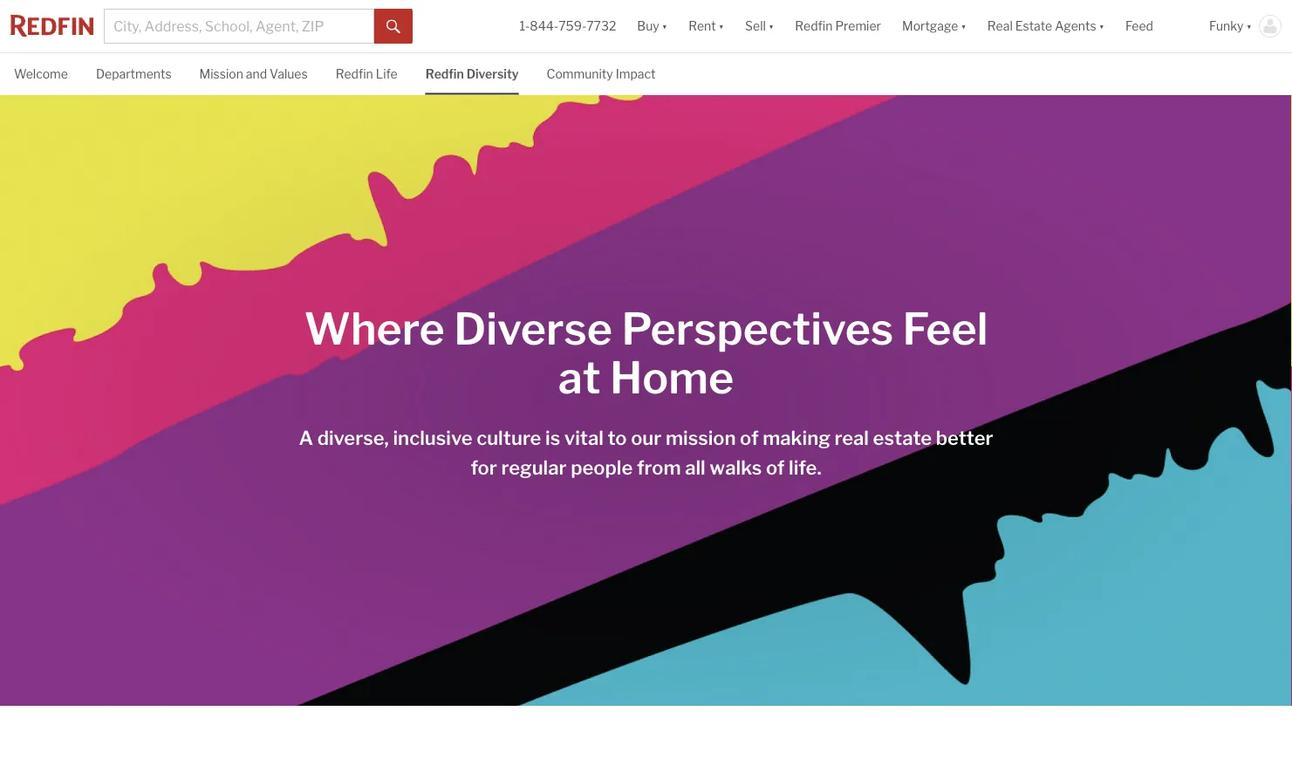 Task type: vqa. For each thing, say whether or not it's contained in the screenshot.
OF
yes



Task type: locate. For each thing, give the bounding box(es) containing it.
sell ▾ button
[[746, 0, 775, 52]]

real estate agents ▾
[[988, 19, 1105, 33]]

values
[[270, 67, 308, 82]]

▾ for funky ▾
[[1247, 19, 1253, 33]]

of
[[740, 426, 759, 450], [766, 456, 785, 480]]

mortgage ▾ button
[[903, 0, 967, 52]]

▾ right funky
[[1247, 19, 1253, 33]]

submit search image
[[387, 20, 401, 34]]

▾ right buy
[[662, 19, 668, 33]]

redfin premier button
[[785, 0, 892, 52]]

0 horizontal spatial redfin
[[336, 67, 373, 82]]

vital
[[565, 426, 604, 450]]

mortgage ▾ button
[[892, 0, 977, 52]]

estate
[[873, 426, 932, 450]]

people
[[571, 456, 633, 480]]

diverse
[[454, 302, 613, 356]]

redfin left premier at the right
[[796, 19, 833, 33]]

redfin premier
[[796, 19, 882, 33]]

funky
[[1210, 19, 1244, 33]]

▾ for mortgage ▾
[[961, 19, 967, 33]]

premier
[[836, 19, 882, 33]]

0 vertical spatial of
[[740, 426, 759, 450]]

community
[[547, 67, 613, 82]]

1-
[[520, 19, 530, 33]]

agents
[[1055, 19, 1097, 33]]

redfin diversity
[[426, 67, 519, 82]]

mortgage ▾
[[903, 19, 967, 33]]

▾ right mortgage at the right top of the page
[[961, 19, 967, 33]]

redfin left diversity
[[426, 67, 464, 82]]

of up walks
[[740, 426, 759, 450]]

0 horizontal spatial of
[[740, 426, 759, 450]]

for
[[471, 456, 497, 480]]

diversity
[[467, 67, 519, 82]]

▾ right rent
[[719, 19, 725, 33]]

and
[[246, 67, 267, 82]]

4 ▾ from the left
[[961, 19, 967, 33]]

sell ▾
[[746, 19, 775, 33]]

better
[[936, 426, 994, 450]]

feed
[[1126, 19, 1154, 33]]

departments
[[96, 67, 172, 82]]

▾ right the sell
[[769, 19, 775, 33]]

2 horizontal spatial redfin
[[796, 19, 833, 33]]

real
[[988, 19, 1013, 33]]

redfin left life
[[336, 67, 373, 82]]

redfin life link
[[336, 53, 398, 93]]

walks
[[710, 456, 762, 480]]

a diverse, inclusive culture is vital to our mission of making real estate better for regular people from all walks of life.
[[299, 426, 994, 480]]

life
[[376, 67, 398, 82]]

1 horizontal spatial redfin
[[426, 67, 464, 82]]

7732
[[587, 19, 617, 33]]

a
[[299, 426, 313, 450]]

sell ▾ button
[[735, 0, 785, 52]]

redfin inside button
[[796, 19, 833, 33]]

colorful redfin background image
[[0, 95, 1293, 706]]

of left life.
[[766, 456, 785, 480]]

844-
[[530, 19, 559, 33]]

real estate agents ▾ link
[[988, 0, 1105, 52]]

mission
[[200, 67, 243, 82]]

1 ▾ from the left
[[662, 19, 668, 33]]

community impact link
[[547, 53, 656, 93]]

welcome link
[[14, 53, 68, 93]]

1 vertical spatial of
[[766, 456, 785, 480]]

redfin
[[796, 19, 833, 33], [336, 67, 373, 82], [426, 67, 464, 82]]

3 ▾ from the left
[[769, 19, 775, 33]]

2 ▾ from the left
[[719, 19, 725, 33]]

real
[[835, 426, 869, 450]]

▾ right agents
[[1099, 19, 1105, 33]]

6 ▾ from the left
[[1247, 19, 1253, 33]]

▾
[[662, 19, 668, 33], [719, 19, 725, 33], [769, 19, 775, 33], [961, 19, 967, 33], [1099, 19, 1105, 33], [1247, 19, 1253, 33]]

culture
[[477, 426, 542, 450]]



Task type: describe. For each thing, give the bounding box(es) containing it.
redfin for redfin premier
[[796, 19, 833, 33]]

from
[[637, 456, 681, 480]]

making
[[763, 426, 831, 450]]

redfin for redfin diversity
[[426, 67, 464, 82]]

5 ▾ from the left
[[1099, 19, 1105, 33]]

is
[[546, 426, 561, 450]]

inclusive
[[393, 426, 473, 450]]

welcome
[[14, 67, 68, 82]]

at
[[558, 351, 601, 405]]

community impact
[[547, 67, 656, 82]]

1-844-759-7732 link
[[520, 19, 617, 33]]

▾ for rent ▾
[[719, 19, 725, 33]]

rent ▾ button
[[678, 0, 735, 52]]

feel
[[903, 302, 989, 356]]

1 horizontal spatial of
[[766, 456, 785, 480]]

759-
[[559, 19, 587, 33]]

funky ▾
[[1210, 19, 1253, 33]]

redfin life
[[336, 67, 398, 82]]

▾ for sell ▾
[[769, 19, 775, 33]]

mission
[[666, 426, 736, 450]]

real estate agents ▾ button
[[977, 0, 1116, 52]]

where diverse perspectives feel at home
[[304, 302, 989, 405]]

1-844-759-7732
[[520, 19, 617, 33]]

mission and values link
[[200, 53, 308, 93]]

departments link
[[96, 53, 172, 93]]

redfin for redfin life
[[336, 67, 373, 82]]

impact
[[616, 67, 656, 82]]

perspectives
[[622, 302, 894, 356]]

diverse,
[[317, 426, 389, 450]]

mortgage
[[903, 19, 959, 33]]

where
[[304, 302, 445, 356]]

buy ▾ button
[[638, 0, 668, 52]]

to
[[608, 426, 627, 450]]

City, Address, School, Agent, ZIP search field
[[104, 9, 375, 44]]

buy ▾ button
[[627, 0, 678, 52]]

home
[[610, 351, 734, 405]]

life.
[[789, 456, 822, 480]]

feed button
[[1116, 0, 1199, 52]]

mission and values
[[200, 67, 308, 82]]

▾ for buy ▾
[[662, 19, 668, 33]]

buy
[[638, 19, 660, 33]]

buy ▾
[[638, 19, 668, 33]]

our
[[631, 426, 662, 450]]

all
[[685, 456, 706, 480]]

rent ▾
[[689, 19, 725, 33]]

rent ▾ button
[[689, 0, 725, 52]]

redfin diversity link
[[426, 53, 519, 93]]

rent
[[689, 19, 716, 33]]

sell
[[746, 19, 766, 33]]

estate
[[1016, 19, 1053, 33]]

regular
[[501, 456, 567, 480]]



